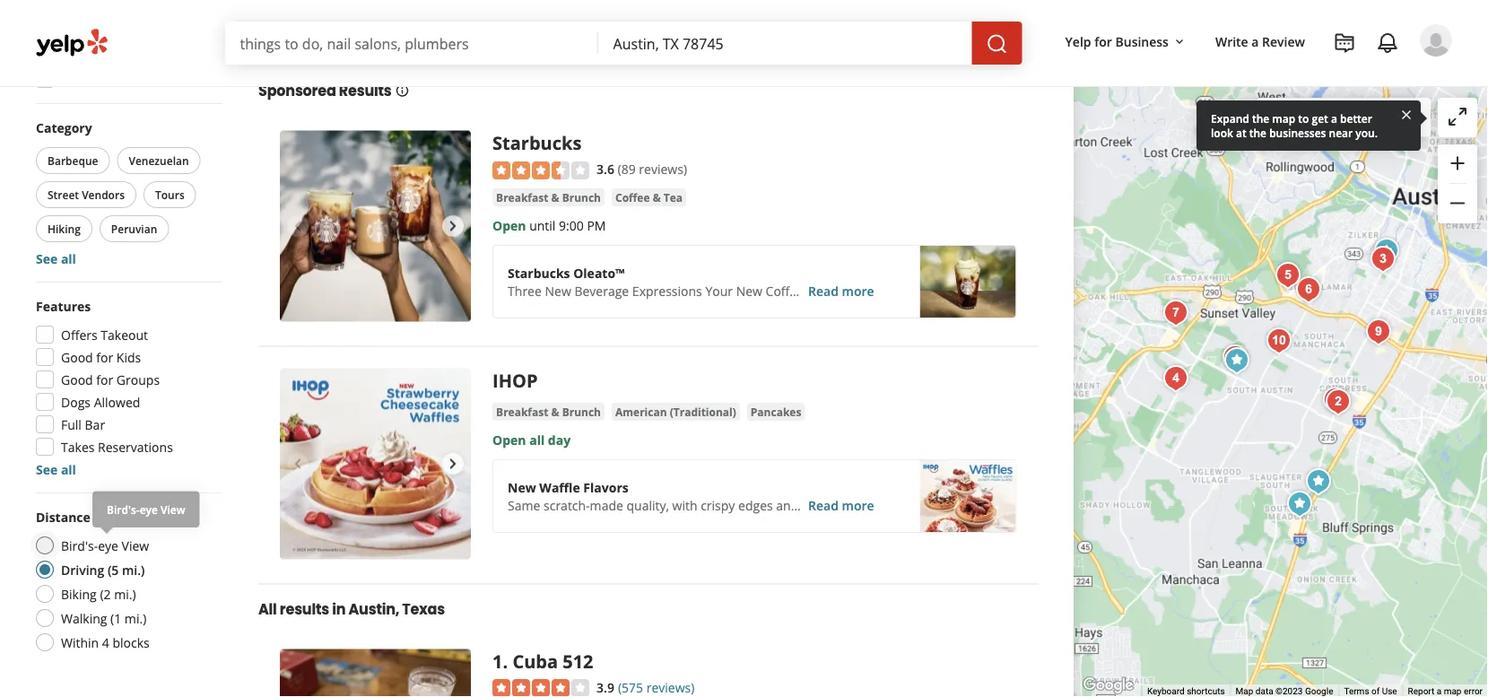 Task type: locate. For each thing, give the bounding box(es) containing it.
map for moves
[[1352, 109, 1379, 126]]

None search field
[[226, 22, 1026, 65]]

search
[[1293, 109, 1333, 126]]

see all button down takes
[[36, 461, 76, 478]]

allowed
[[94, 394, 140, 411]]

good
[[61, 70, 93, 88], [61, 349, 93, 366], [61, 371, 93, 388]]

expand the map to get a better look at the businesses near you.
[[1212, 111, 1379, 140]]

map left to
[[1273, 111, 1296, 126]]

good for good for kids
[[61, 349, 93, 366]]

breakfast for american (traditional)
[[496, 405, 549, 420]]

biking
[[61, 586, 97, 603]]

coffee & tea
[[616, 190, 683, 205]]

good down offers
[[61, 349, 93, 366]]

1 see all button from the top
[[36, 250, 76, 267]]

1 previous image from the top
[[287, 216, 309, 237]]

breakfast & brunch link up "day" on the bottom left
[[493, 403, 605, 421]]

see all button down hiking button at the top left of the page
[[36, 250, 76, 267]]

and up outdoor on the top left
[[86, 26, 108, 43]]

1 next image from the top
[[443, 216, 464, 237]]

ihop image
[[280, 369, 471, 560], [1302, 464, 1337, 500]]

1 see from the top
[[36, 250, 58, 267]]

flavors
[[584, 479, 629, 496]]

all results in austin, texas
[[258, 600, 445, 620]]

0 vertical spatial see
[[36, 250, 58, 267]]

2 see all button from the top
[[36, 461, 76, 478]]

starbucks for starbucks
[[493, 131, 582, 156]]

for down good for kids
[[96, 371, 113, 388]]

ihop link
[[493, 369, 538, 394]]

for inside button
[[1095, 33, 1113, 50]]

0 vertical spatial view
[[161, 502, 185, 517]]

1 vertical spatial brunch
[[562, 405, 601, 420]]

see all button
[[36, 250, 76, 267], [36, 461, 76, 478]]

view inside tooltip
[[161, 502, 185, 517]]

eye up (5 on the bottom left of page
[[98, 537, 118, 554]]

a right the write
[[1252, 33, 1260, 50]]

none field near
[[613, 33, 958, 53]]

1 breakfast from the top
[[496, 190, 549, 205]]

1 horizontal spatial eye
[[140, 502, 158, 517]]

1 horizontal spatial view
[[161, 502, 185, 517]]

more
[[842, 283, 875, 300], [842, 497, 875, 514]]

0 vertical spatial breakfast & brunch link
[[493, 189, 605, 207]]

for for kids
[[96, 349, 113, 366]]

coffee left ritual
[[766, 283, 804, 300]]

2 next image from the top
[[443, 454, 464, 475]]

map region
[[990, 0, 1489, 697]]

new down starbucks oleato™
[[545, 283, 572, 300]]

breakfast & brunch link down 3.6 star rating image at left
[[493, 189, 605, 207]]

expand map image
[[1448, 106, 1469, 127]]

2 vertical spatial mi.)
[[125, 610, 147, 627]]

1 vertical spatial slideshow element
[[280, 369, 471, 560]]

1 breakfast & brunch from the top
[[496, 190, 601, 205]]

0 vertical spatial see all
[[36, 250, 76, 267]]

hot
[[61, 26, 82, 43]]

within
[[61, 634, 99, 651]]

american (traditional)
[[616, 405, 737, 420]]

1 horizontal spatial map
[[1352, 109, 1379, 126]]

0 horizontal spatial coffee
[[616, 190, 650, 205]]

1 read more from the top
[[809, 283, 875, 300]]

open until 9:00 pm
[[328, 24, 442, 41], [493, 217, 606, 234]]

for down the offers takeout
[[96, 349, 113, 366]]

2 read more from the top
[[809, 497, 875, 514]]

0 vertical spatial more
[[842, 283, 875, 300]]

1 none field from the left
[[240, 33, 585, 53]]

breakfast & brunch link for coffee
[[493, 189, 605, 207]]

1 vertical spatial a
[[1332, 111, 1338, 126]]

0 horizontal spatial bird's-
[[61, 537, 98, 554]]

new up seating
[[111, 26, 138, 43]]

ritual
[[807, 283, 841, 300]]

1 horizontal spatial a
[[1332, 111, 1338, 126]]

0 horizontal spatial none field
[[240, 33, 585, 53]]

at
[[1237, 125, 1247, 140]]

0 vertical spatial read
[[809, 283, 839, 300]]

reviews)
[[639, 161, 688, 178], [647, 679, 695, 696]]

open until 9:00 pm up starbucks oleato™
[[493, 217, 606, 234]]

0 horizontal spatial map
[[1273, 111, 1296, 126]]

see all button for features
[[36, 461, 76, 478]]

brunch up "day" on the bottom left
[[562, 405, 601, 420]]

2 horizontal spatial map
[[1445, 686, 1462, 697]]

bar
[[85, 416, 105, 433]]

a
[[1252, 33, 1260, 50], [1332, 111, 1338, 126], [1438, 686, 1442, 697]]

next image
[[443, 216, 464, 237], [443, 454, 464, 475]]

0 vertical spatial open until 9:00 pm
[[328, 24, 442, 41]]

a right report
[[1438, 686, 1442, 697]]

venezuelan
[[129, 153, 189, 168]]

map for to
[[1273, 111, 1296, 126]]

until up results
[[365, 24, 391, 41]]

all left "day" on the bottom left
[[530, 432, 545, 449]]

until left 8:00
[[625, 24, 652, 41]]

starbucks up three
[[508, 265, 570, 282]]

as
[[1336, 109, 1349, 126]]

1 vertical spatial eye
[[98, 537, 118, 554]]

0 horizontal spatial a
[[1252, 33, 1260, 50]]

breakfast down 3.6 star rating image at left
[[496, 190, 549, 205]]

scratch-
[[544, 497, 590, 514]]

2 vertical spatial all
[[61, 461, 76, 478]]

look
[[1212, 125, 1234, 140]]

2 read from the top
[[809, 497, 839, 514]]

expand
[[1212, 111, 1250, 126]]

3 good from the top
[[61, 371, 93, 388]]

2 see from the top
[[36, 461, 58, 478]]

and
[[86, 26, 108, 43], [777, 497, 799, 514]]

for down "outdoor seating"
[[96, 70, 113, 88]]

see for features
[[36, 461, 58, 478]]

breakfast up open all day
[[496, 405, 549, 420]]

brunch for coffee
[[562, 190, 601, 205]]

0 vertical spatial read more
[[809, 283, 875, 300]]

0 vertical spatial brunch
[[562, 190, 601, 205]]

cherry creek catfish image
[[1262, 323, 1298, 359]]

0 horizontal spatial 9:00
[[395, 24, 420, 41]]

1 vertical spatial next image
[[443, 454, 464, 475]]

kessho image
[[1370, 233, 1406, 269]]

eye down reservations
[[140, 502, 158, 517]]

yelp
[[1066, 33, 1092, 50]]

read for starbucks
[[809, 283, 839, 300]]

slideshow element
[[280, 131, 471, 322], [280, 369, 471, 560]]

0 vertical spatial a
[[1252, 33, 1260, 50]]

2 more from the top
[[842, 497, 875, 514]]

1 vertical spatial bird's-eye view
[[61, 537, 149, 554]]

hot and new
[[61, 26, 138, 43]]

offers
[[61, 326, 98, 343]]

reviews) right (575
[[647, 679, 695, 696]]

map right as
[[1352, 109, 1379, 126]]

2 vertical spatial good
[[61, 371, 93, 388]]

breakfast & brunch down 3.6 star rating image at left
[[496, 190, 601, 205]]

2 horizontal spatial pm
[[683, 24, 702, 41]]

pm
[[423, 24, 442, 41], [683, 24, 702, 41], [587, 217, 606, 234]]

0 vertical spatial next image
[[443, 216, 464, 237]]

open
[[328, 24, 362, 41], [588, 24, 622, 41], [493, 217, 526, 234], [493, 432, 526, 449]]

2 vertical spatial a
[[1438, 686, 1442, 697]]

more right ritual
[[842, 283, 875, 300]]

to
[[1299, 111, 1310, 126]]

seating
[[114, 48, 157, 65]]

see all down hiking button at the top left of the page
[[36, 250, 76, 267]]

2 breakfast & brunch from the top
[[496, 405, 601, 420]]

starbucks image
[[280, 131, 471, 322], [1220, 343, 1256, 379]]

takeout
[[101, 326, 148, 343]]

1
[[493, 650, 503, 675]]

more right fluffy
[[842, 497, 875, 514]]

hiking
[[48, 221, 81, 236]]

previous image
[[287, 216, 309, 237], [287, 454, 309, 475]]

write a review link
[[1209, 25, 1313, 57]]

0 horizontal spatial and
[[86, 26, 108, 43]]

1 vertical spatial mi.)
[[114, 586, 136, 603]]

starbucks oleato™
[[508, 265, 625, 282]]

1 horizontal spatial none field
[[613, 33, 958, 53]]

open left 8:00
[[588, 24, 622, 41]]

for for lunch
[[96, 70, 113, 88]]

zoom in image
[[1448, 153, 1469, 174]]

2 see all from the top
[[36, 461, 76, 478]]

good for good for groups
[[61, 371, 93, 388]]

1 slideshow element from the top
[[280, 131, 471, 322]]

2 breakfast from the top
[[496, 405, 549, 420]]

0 vertical spatial see all button
[[36, 250, 76, 267]]

breakfast & brunch button for american
[[493, 403, 605, 421]]

brunch for american
[[562, 405, 601, 420]]

bird's-eye view up driving (5 mi.)
[[61, 537, 149, 554]]

None field
[[240, 33, 585, 53], [613, 33, 958, 53]]

bird's- right "distance"
[[107, 502, 140, 517]]

open until 8:00 pm
[[588, 24, 702, 41]]

1 horizontal spatial starbucks image
[[1220, 343, 1256, 379]]

of
[[1372, 686, 1381, 697]]

pancakes link
[[747, 403, 805, 421]]

distance
[[36, 508, 90, 525]]

none field find
[[240, 33, 585, 53]]

bird's- up driving
[[61, 537, 98, 554]]

walking
[[61, 610, 107, 627]]

2 none field from the left
[[613, 33, 958, 53]]

0 vertical spatial mi.)
[[122, 561, 145, 578]]

driving (5 mi.)
[[61, 561, 145, 578]]

until
[[365, 24, 391, 41], [625, 24, 652, 41], [530, 217, 556, 234]]

good down outdoor on the top left
[[61, 70, 93, 88]]

for
[[1095, 33, 1113, 50], [96, 70, 113, 88], [96, 349, 113, 366], [96, 371, 113, 388]]

map left error
[[1445, 686, 1462, 697]]

view down reservations
[[161, 502, 185, 517]]

mi.) right the (2
[[114, 586, 136, 603]]

0 vertical spatial breakfast
[[496, 190, 549, 205]]

1 horizontal spatial coffee
[[766, 283, 804, 300]]

0 horizontal spatial pm
[[423, 24, 442, 41]]

open until 9:00 pm up '16 info v2' icon
[[328, 24, 442, 41]]

map data ©2023 google
[[1236, 686, 1334, 697]]

1 breakfast & brunch button from the top
[[493, 189, 605, 207]]

barbeque
[[48, 153, 98, 168]]

shortcuts
[[1188, 686, 1226, 697]]

brunch down 3.6
[[562, 190, 601, 205]]

& for coffee
[[552, 190, 560, 205]]

expressions
[[633, 283, 703, 300]]

map inside expand the map to get a better look at the businesses near you.
[[1273, 111, 1296, 126]]

1 horizontal spatial and
[[777, 497, 799, 514]]

& down 3.6 star rating image at left
[[552, 190, 560, 205]]

more for ihop
[[842, 497, 875, 514]]

map
[[1352, 109, 1379, 126], [1273, 111, 1296, 126], [1445, 686, 1462, 697]]

slideshow element for starbucks
[[280, 131, 471, 322]]

use
[[1383, 686, 1398, 697]]

previous image for ihop
[[287, 454, 309, 475]]

breakfast & brunch for coffee & tea
[[496, 190, 601, 205]]

breakfast & brunch for american (traditional)
[[496, 405, 601, 420]]

0 vertical spatial coffee
[[616, 190, 650, 205]]

0 vertical spatial breakfast & brunch button
[[493, 189, 605, 207]]

0 horizontal spatial ihop image
[[280, 369, 471, 560]]

3.6 star rating image
[[493, 162, 590, 180]]

coffee & tea link
[[612, 189, 687, 207]]

for right yelp
[[1095, 33, 1113, 50]]

0 vertical spatial starbucks
[[493, 131, 582, 156]]

2 horizontal spatial a
[[1438, 686, 1442, 697]]

see for category
[[36, 250, 58, 267]]

a right get
[[1332, 111, 1338, 126]]

group containing category
[[32, 118, 223, 267]]

9:00 up '16 info v2' icon
[[395, 24, 420, 41]]

edges
[[739, 497, 773, 514]]

2 breakfast & brunch link from the top
[[493, 403, 605, 421]]

coffee
[[616, 190, 650, 205], [766, 283, 804, 300]]

see all for features
[[36, 461, 76, 478]]

open up sponsored results
[[328, 24, 362, 41]]

the little darlin' image
[[1321, 384, 1357, 420]]

lunch
[[117, 70, 152, 88]]

hiking button
[[36, 215, 92, 242]]

0 vertical spatial previous image
[[287, 216, 309, 237]]

1 horizontal spatial bird's-
[[107, 502, 140, 517]]

peruvian button
[[99, 215, 169, 242]]

1 more from the top
[[842, 283, 875, 300]]

search image
[[987, 33, 1008, 55]]

& left tea
[[653, 190, 661, 205]]

0 vertical spatial slideshow element
[[280, 131, 471, 322]]

option group
[[31, 491, 317, 657]]

1 vertical spatial breakfast
[[496, 405, 549, 420]]

1 vertical spatial bird's-
[[61, 537, 98, 554]]

1 vertical spatial breakfast & brunch button
[[493, 403, 605, 421]]

1 read from the top
[[809, 283, 839, 300]]

1 vertical spatial more
[[842, 497, 875, 514]]

and left fluffy
[[777, 497, 799, 514]]

2 good from the top
[[61, 349, 93, 366]]

1 vertical spatial previous image
[[287, 454, 309, 475]]

good up "dogs"
[[61, 371, 93, 388]]

1 vertical spatial coffee
[[766, 283, 804, 300]]

1 vertical spatial good
[[61, 349, 93, 366]]

0 vertical spatial 9:00
[[395, 24, 420, 41]]

1 vertical spatial 9:00
[[559, 217, 584, 234]]

cuba 512 image
[[1218, 340, 1254, 376]]

breakfast & brunch link
[[493, 189, 605, 207], [493, 403, 605, 421]]

open all day
[[493, 432, 571, 449]]

2 breakfast & brunch button from the top
[[493, 403, 605, 421]]

1 vertical spatial see all button
[[36, 461, 76, 478]]

read more for ihop
[[809, 497, 875, 514]]

view
[[161, 502, 185, 517], [122, 537, 149, 554]]

blocks
[[113, 634, 150, 651]]

keyboard shortcuts
[[1148, 686, 1226, 697]]

get
[[1313, 111, 1329, 126]]

review
[[1263, 33, 1306, 50]]

0 vertical spatial eye
[[140, 502, 158, 517]]

mi.) right (1
[[125, 610, 147, 627]]

1 vertical spatial read more
[[809, 497, 875, 514]]

1 vertical spatial open until 9:00 pm
[[493, 217, 606, 234]]

next image for ihop
[[443, 454, 464, 475]]

group
[[32, 118, 223, 267], [1439, 144, 1478, 223], [31, 297, 223, 478]]

0 vertical spatial good
[[61, 70, 93, 88]]

new
[[111, 26, 138, 43], [545, 283, 572, 300], [737, 283, 763, 300], [508, 479, 536, 496]]

2 previous image from the top
[[287, 454, 309, 475]]

2 slideshow element from the top
[[280, 369, 471, 560]]

0 vertical spatial bird's-
[[107, 502, 140, 517]]

breakfast
[[496, 190, 549, 205], [496, 405, 549, 420]]

breakfast & brunch button down 3.6 star rating image at left
[[493, 189, 605, 207]]

bird's-eye view tooltip
[[93, 491, 317, 528]]

(traditional)
[[670, 405, 737, 420]]

you.
[[1356, 125, 1379, 140]]

0 vertical spatial all
[[61, 250, 76, 267]]

1 good from the top
[[61, 70, 93, 88]]

1 vertical spatial breakfast & brunch link
[[493, 403, 605, 421]]

0 horizontal spatial view
[[122, 537, 149, 554]]

view up driving (5 mi.)
[[122, 537, 149, 554]]

waffle
[[540, 479, 580, 496]]

mi.) right (5 on the bottom left of page
[[122, 561, 145, 578]]

bird's-eye view down reservations
[[107, 502, 185, 517]]

for for business
[[1095, 33, 1113, 50]]

1 vertical spatial starbucks
[[508, 265, 570, 282]]

0 vertical spatial breakfast & brunch
[[496, 190, 601, 205]]

1 see all from the top
[[36, 250, 76, 267]]

1 vertical spatial starbucks image
[[1220, 343, 1256, 379]]

1 vertical spatial see
[[36, 461, 58, 478]]

breakfast & brunch button up "day" on the bottom left
[[493, 403, 605, 421]]

1 breakfast & brunch link from the top
[[493, 189, 605, 207]]

1 brunch from the top
[[562, 190, 601, 205]]

until up starbucks oleato™
[[530, 217, 556, 234]]

data
[[1256, 686, 1274, 697]]

see down hiking button at the top left of the page
[[36, 250, 58, 267]]

breakfast & brunch up "day" on the bottom left
[[496, 405, 601, 420]]

nothing bundt cakes image
[[1283, 486, 1319, 522]]

reviews) up tea
[[639, 161, 688, 178]]

walking (1 mi.)
[[61, 610, 147, 627]]

2 horizontal spatial until
[[625, 24, 652, 41]]

see all button for category
[[36, 250, 76, 267]]

0 horizontal spatial starbucks image
[[280, 131, 471, 322]]

coffee & tea button
[[612, 189, 687, 207]]

see all down takes
[[36, 461, 76, 478]]

cypress grill image
[[1159, 295, 1195, 331]]

9:00 up starbucks oleato™
[[559, 217, 584, 234]]

1 vertical spatial view
[[122, 537, 149, 554]]

& up "day" on the bottom left
[[552, 405, 560, 420]]

coffee down (89
[[616, 190, 650, 205]]

all down takes
[[61, 461, 76, 478]]

0 vertical spatial starbucks image
[[280, 131, 471, 322]]

all down hiking button at the top left of the page
[[61, 250, 76, 267]]

see up "distance"
[[36, 461, 58, 478]]

1 vertical spatial breakfast & brunch
[[496, 405, 601, 420]]

expand the map to get a better look at the businesses near you. tooltip
[[1197, 101, 1422, 151]]

spicy boys fried chicken - st. elmo image
[[1362, 314, 1398, 350]]

1 vertical spatial read
[[809, 497, 839, 514]]

1 vertical spatial reviews)
[[647, 679, 695, 696]]

starbucks up 3.6 star rating image at left
[[493, 131, 582, 156]]

2 brunch from the top
[[562, 405, 601, 420]]

new waffle flavors
[[508, 479, 629, 496]]

1 vertical spatial see all
[[36, 461, 76, 478]]

1 horizontal spatial until
[[530, 217, 556, 234]]

0 vertical spatial bird's-eye view
[[107, 502, 185, 517]]

the
[[1253, 111, 1270, 126], [1250, 125, 1267, 140]]

1 vertical spatial and
[[777, 497, 799, 514]]

1 horizontal spatial 9:00
[[559, 217, 584, 234]]



Task type: describe. For each thing, give the bounding box(es) containing it.
0 vertical spatial and
[[86, 26, 108, 43]]

results
[[339, 81, 392, 101]]

keyboard
[[1148, 686, 1185, 697]]

outdoor
[[61, 48, 111, 65]]

crispy
[[701, 497, 735, 514]]

(5
[[108, 561, 119, 578]]

three
[[508, 283, 542, 300]]

full
[[61, 416, 82, 433]]

google
[[1306, 686, 1334, 697]]

notifications image
[[1378, 32, 1399, 54]]

option group containing distance
[[31, 491, 317, 657]]

new up same
[[508, 479, 536, 496]]

report a map error link
[[1409, 686, 1484, 697]]

features
[[36, 298, 91, 315]]

made
[[590, 497, 624, 514]]

street vendors button
[[36, 181, 136, 208]]

(2
[[100, 586, 111, 603]]

a for write
[[1252, 33, 1260, 50]]

map for error
[[1445, 686, 1462, 697]]

previous image for starbucks
[[287, 216, 309, 237]]

good for kids
[[61, 349, 141, 366]]

aviator pizza & drafthouse image
[[1319, 382, 1354, 418]]

day
[[548, 432, 571, 449]]

read for ihop
[[809, 497, 839, 514]]

report a map error
[[1409, 686, 1484, 697]]

3.9 link
[[597, 678, 615, 697]]

read more for starbucks
[[809, 283, 875, 300]]

(575 reviews)
[[618, 679, 695, 696]]

mi.) for walking (1 mi.)
[[125, 610, 147, 627]]

write a review
[[1216, 33, 1306, 50]]

report
[[1409, 686, 1435, 697]]

three new beverage expressions your new coffee ritual
[[508, 283, 841, 300]]

slideshow element for ihop
[[280, 369, 471, 560]]

Find text field
[[240, 33, 585, 53]]

dee dee image
[[1292, 272, 1328, 308]]

bird's-eye view inside tooltip
[[107, 502, 185, 517]]

Near text field
[[613, 33, 958, 53]]

(89
[[618, 161, 636, 178]]

near
[[1330, 125, 1354, 140]]

close image
[[1400, 106, 1414, 122]]

breakfast & brunch button for coffee
[[493, 189, 605, 207]]

good for groups
[[61, 371, 160, 388]]

oleato™
[[574, 265, 625, 282]]

mi.) for biking (2 mi.)
[[114, 586, 136, 603]]

all for features
[[61, 461, 76, 478]]

group containing features
[[31, 297, 223, 478]]

pancakes button
[[747, 403, 805, 421]]

pinthouse pizza image
[[1271, 258, 1307, 293]]

16 info v2 image
[[395, 84, 410, 98]]

business
[[1116, 33, 1169, 50]]

yelp for business button
[[1059, 25, 1195, 57]]

eye inside tooltip
[[140, 502, 158, 517]]

sponsored results
[[258, 81, 392, 101]]

& for american
[[552, 405, 560, 420]]

phoebe's diner image
[[1366, 241, 1402, 277]]

fluffy
[[802, 497, 832, 514]]

coffee inside button
[[616, 190, 650, 205]]

insides.
[[836, 497, 880, 514]]

street
[[48, 187, 79, 202]]

& inside coffee & tea button
[[653, 190, 661, 205]]

a inside expand the map to get a better look at the businesses near you.
[[1332, 111, 1338, 126]]

1 horizontal spatial pm
[[587, 217, 606, 234]]

a for report
[[1438, 686, 1442, 697]]

.
[[503, 650, 508, 675]]

groups
[[117, 371, 160, 388]]

512
[[563, 650, 594, 675]]

0 horizontal spatial until
[[365, 24, 391, 41]]

barbeque button
[[36, 147, 110, 174]]

open down 3.6 star rating image at left
[[493, 217, 526, 234]]

1 horizontal spatial ihop image
[[1302, 464, 1337, 500]]

more for starbucks
[[842, 283, 875, 300]]

with
[[673, 497, 698, 514]]

dogs allowed
[[61, 394, 140, 411]]

texas
[[402, 600, 445, 620]]

for for groups
[[96, 371, 113, 388]]

google image
[[1079, 674, 1138, 697]]

0 horizontal spatial eye
[[98, 537, 118, 554]]

good for good for lunch
[[61, 70, 93, 88]]

1 vertical spatial all
[[530, 432, 545, 449]]

evangeline café image
[[1159, 361, 1195, 397]]

your
[[706, 283, 733, 300]]

zoom out image
[[1448, 192, 1469, 214]]

businesses
[[1270, 125, 1327, 140]]

16 chevron down v2 image
[[1173, 35, 1187, 49]]

in
[[332, 600, 346, 620]]

reservations
[[98, 438, 173, 455]]

see all for category
[[36, 250, 76, 267]]

3.9
[[597, 679, 615, 696]]

keyboard shortcuts button
[[1148, 685, 1226, 697]]

kids
[[117, 349, 141, 366]]

quality,
[[627, 497, 669, 514]]

starbucks for starbucks oleato™
[[508, 265, 570, 282]]

bird's- inside tooltip
[[107, 502, 140, 517]]

driving
[[61, 561, 104, 578]]

tea
[[664, 190, 683, 205]]

3.6 (89 reviews)
[[597, 161, 688, 178]]

cuba
[[513, 650, 558, 675]]

terms
[[1345, 686, 1370, 697]]

dogs
[[61, 394, 91, 411]]

ruby a. image
[[1421, 24, 1453, 57]]

error
[[1465, 686, 1484, 697]]

©2023
[[1276, 686, 1304, 697]]

within 4 blocks
[[61, 634, 150, 651]]

takes reservations
[[61, 438, 173, 455]]

biking (2 mi.)
[[61, 586, 136, 603]]

3.6
[[597, 161, 615, 178]]

(1
[[110, 610, 121, 627]]

full bar
[[61, 416, 105, 433]]

outdoor seating
[[61, 48, 157, 65]]

all for category
[[61, 250, 76, 267]]

new right the your
[[737, 283, 763, 300]]

peruvian
[[111, 221, 157, 236]]

breakfast for coffee & tea
[[496, 190, 549, 205]]

0 horizontal spatial open until 9:00 pm
[[328, 24, 442, 41]]

breakfast & brunch link for american
[[493, 403, 605, 421]]

1 horizontal spatial open until 9:00 pm
[[493, 217, 606, 234]]

ihop
[[493, 369, 538, 394]]

pancakes
[[751, 405, 802, 420]]

4
[[102, 634, 109, 651]]

moves
[[1382, 109, 1421, 126]]

category
[[36, 119, 92, 136]]

0 vertical spatial reviews)
[[639, 161, 688, 178]]

cuba 512 link
[[513, 650, 594, 675]]

projects image
[[1335, 32, 1356, 54]]

open left "day" on the bottom left
[[493, 432, 526, 449]]

3.9 star rating image
[[493, 680, 590, 697]]

8:00
[[655, 24, 680, 41]]

better
[[1341, 111, 1373, 126]]

write
[[1216, 33, 1249, 50]]

user actions element
[[1052, 22, 1478, 133]]

search as map moves
[[1293, 109, 1421, 126]]

vendors
[[82, 187, 125, 202]]

mi.) for driving (5 mi.)
[[122, 561, 145, 578]]

next image for starbucks
[[443, 216, 464, 237]]

sponsored
[[258, 81, 336, 101]]

good for lunch
[[61, 70, 152, 88]]



Task type: vqa. For each thing, say whether or not it's contained in the screenshot.
Review
yes



